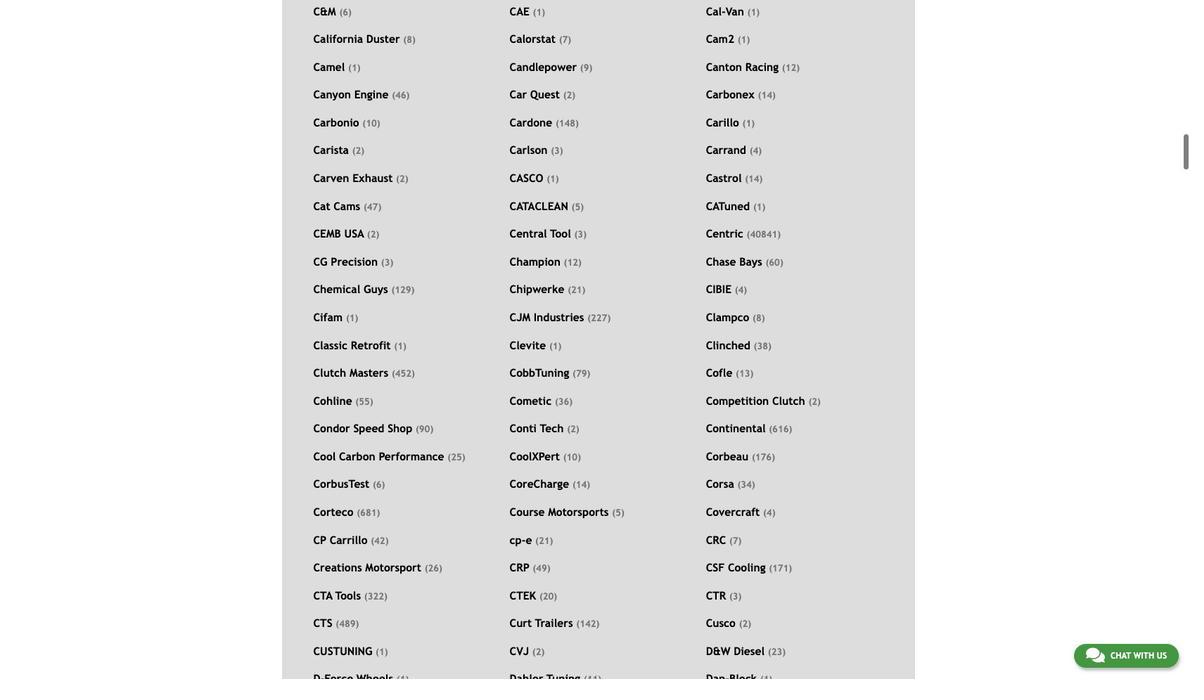 Task type: locate. For each thing, give the bounding box(es) containing it.
0 vertical spatial (7)
[[559, 35, 571, 45]]

cometic (36)
[[510, 394, 573, 407]]

1 vertical spatial (10)
[[563, 452, 581, 463]]

cam2 (1)
[[706, 32, 750, 45]]

(6) inside the c&m (6)
[[339, 7, 352, 17]]

0 horizontal spatial (12)
[[564, 257, 582, 268]]

cibie
[[706, 283, 732, 296]]

(10) up corecharge (14)
[[563, 452, 581, 463]]

0 vertical spatial (4)
[[750, 146, 762, 157]]

(3) right tool
[[574, 229, 587, 240]]

0 vertical spatial (8)
[[403, 35, 416, 45]]

(1) right cae
[[533, 7, 545, 17]]

clutch
[[313, 367, 346, 379], [772, 394, 805, 407]]

continental (616)
[[706, 422, 792, 435]]

ctek (20)
[[510, 589, 557, 602]]

(14) up motorsports
[[573, 480, 590, 491]]

(3) right carlson
[[551, 146, 563, 157]]

ctr (3)
[[706, 589, 742, 602]]

1 horizontal spatial (4)
[[750, 146, 762, 157]]

(7) inside calorstat (7)
[[559, 35, 571, 45]]

1 vertical spatial (6)
[[373, 480, 385, 491]]

(1) right the camel
[[348, 62, 361, 73]]

(6) for c&m
[[339, 7, 352, 17]]

(2)
[[563, 90, 576, 101], [352, 146, 365, 157], [396, 174, 408, 184], [367, 229, 379, 240], [809, 397, 821, 407], [567, 424, 580, 435], [739, 619, 752, 630], [533, 647, 545, 658]]

e
[[526, 534, 532, 546]]

cal-van (1)
[[706, 5, 760, 17]]

0 vertical spatial (5)
[[572, 202, 584, 212]]

chipwerke
[[510, 283, 565, 296]]

(12) right "racing"
[[782, 62, 800, 73]]

car quest (2)
[[510, 88, 576, 101]]

cjm industries (227)
[[510, 311, 611, 324]]

1 vertical spatial (21)
[[535, 536, 553, 546]]

1 horizontal spatial (7)
[[730, 536, 742, 546]]

(49)
[[533, 564, 551, 574]]

0 horizontal spatial (10)
[[363, 118, 380, 129]]

chemical guys (129)
[[313, 283, 415, 296]]

competition clutch (2)
[[706, 394, 821, 407]]

(4) for carrand
[[750, 146, 762, 157]]

performance
[[379, 450, 444, 463]]

(1) inside cifam (1)
[[346, 313, 358, 324]]

1 vertical spatial (14)
[[745, 174, 763, 184]]

(1) inside catuned (1)
[[753, 202, 766, 212]]

condor speed shop (90)
[[313, 422, 434, 435]]

(21) right the e
[[535, 536, 553, 546]]

(1) for clevite
[[549, 341, 562, 351]]

2 vertical spatial (4)
[[763, 508, 776, 519]]

1 vertical spatial (4)
[[735, 285, 747, 296]]

casco
[[510, 172, 544, 184]]

guys
[[364, 283, 388, 296]]

0 vertical spatial (6)
[[339, 7, 352, 17]]

(322)
[[364, 591, 388, 602]]

(10)
[[363, 118, 380, 129], [563, 452, 581, 463]]

racing
[[746, 60, 779, 73]]

(7) inside crc (7)
[[730, 536, 742, 546]]

(14)
[[758, 90, 776, 101], [745, 174, 763, 184], [573, 480, 590, 491]]

1 horizontal spatial (5)
[[612, 508, 625, 519]]

conti tech (2)
[[510, 422, 580, 435]]

(6) inside corbustest (6)
[[373, 480, 385, 491]]

(1) up (452)
[[394, 341, 407, 351]]

california duster (8)
[[313, 32, 416, 45]]

canton
[[706, 60, 742, 73]]

(10) inside the carbonio (10)
[[363, 118, 380, 129]]

(1) right cam2
[[738, 35, 750, 45]]

2 vertical spatial (14)
[[573, 480, 590, 491]]

cat
[[313, 200, 330, 212]]

cvj
[[510, 645, 529, 658]]

(36)
[[555, 397, 573, 407]]

(21) up "cjm industries (227)"
[[568, 285, 586, 296]]

(129)
[[391, 285, 415, 296]]

1 vertical spatial (12)
[[564, 257, 582, 268]]

cts
[[313, 617, 333, 630]]

(21)
[[568, 285, 586, 296], [535, 536, 553, 546]]

(7) right crc
[[730, 536, 742, 546]]

carillo
[[706, 116, 739, 129]]

0 horizontal spatial (4)
[[735, 285, 747, 296]]

(4) inside the cibie (4)
[[735, 285, 747, 296]]

(34)
[[738, 480, 755, 491]]

(8) inside 'clampco (8)'
[[753, 313, 765, 324]]

(1) inside cam2 (1)
[[738, 35, 750, 45]]

creations motorsport (26)
[[313, 562, 443, 574]]

tools
[[335, 589, 361, 602]]

cae
[[510, 5, 530, 17]]

(1) inside casco (1)
[[547, 174, 559, 184]]

(1) right cifam
[[346, 313, 358, 324]]

(14) inside castrol (14)
[[745, 174, 763, 184]]

1 horizontal spatial clutch
[[772, 394, 805, 407]]

(42)
[[371, 536, 389, 546]]

(14) down "racing"
[[758, 90, 776, 101]]

carillo (1)
[[706, 116, 755, 129]]

cta
[[313, 589, 333, 602]]

(1) right carillo
[[743, 118, 755, 129]]

1 horizontal spatial (21)
[[568, 285, 586, 296]]

(3) inside ctr (3)
[[730, 591, 742, 602]]

duster
[[366, 32, 400, 45]]

(12) inside canton racing (12)
[[782, 62, 800, 73]]

(12) down tool
[[564, 257, 582, 268]]

1 vertical spatial (8)
[[753, 313, 765, 324]]

diesel
[[734, 645, 765, 658]]

0 horizontal spatial (21)
[[535, 536, 553, 546]]

(8) right duster
[[403, 35, 416, 45]]

(1) inside custuning (1)
[[376, 647, 388, 658]]

d&w
[[706, 645, 731, 658]]

(4) inside carrand (4)
[[750, 146, 762, 157]]

(6)
[[339, 7, 352, 17], [373, 480, 385, 491]]

(12)
[[782, 62, 800, 73], [564, 257, 582, 268]]

carrand (4)
[[706, 144, 762, 157]]

(5) right cataclean
[[572, 202, 584, 212]]

(7) for calorstat
[[559, 35, 571, 45]]

custuning (1)
[[313, 645, 388, 658]]

(10) down engine
[[363, 118, 380, 129]]

(6) right c&m on the left of the page
[[339, 7, 352, 17]]

1 horizontal spatial (12)
[[782, 62, 800, 73]]

cool
[[313, 450, 336, 463]]

centric
[[706, 227, 744, 240]]

(489)
[[336, 619, 359, 630]]

(14) inside corecharge (14)
[[573, 480, 590, 491]]

corteco
[[313, 506, 354, 519]]

1 horizontal spatial (10)
[[563, 452, 581, 463]]

(25)
[[448, 452, 465, 463]]

(452)
[[392, 369, 415, 379]]

carrand
[[706, 144, 746, 157]]

car
[[510, 88, 527, 101]]

(1) for cam2
[[738, 35, 750, 45]]

(47)
[[364, 202, 382, 212]]

(10) inside 'coolxpert (10)'
[[563, 452, 581, 463]]

(1) inside carillo (1)
[[743, 118, 755, 129]]

0 vertical spatial (12)
[[782, 62, 800, 73]]

(55)
[[356, 397, 373, 407]]

(6) up (681)
[[373, 480, 385, 491]]

(8) up (38)
[[753, 313, 765, 324]]

(2) inside competition clutch (2)
[[809, 397, 821, 407]]

(1) up (40841)
[[753, 202, 766, 212]]

clevite (1)
[[510, 339, 562, 351]]

(1) inside clevite (1)
[[549, 341, 562, 351]]

(2) inside car quest (2)
[[563, 90, 576, 101]]

cusco
[[706, 617, 736, 630]]

tech
[[540, 422, 564, 435]]

comments image
[[1086, 647, 1105, 664]]

(10) for coolxpert
[[563, 452, 581, 463]]

(4) right the covercraft
[[763, 508, 776, 519]]

carven exhaust (2)
[[313, 172, 408, 184]]

carista (2)
[[313, 144, 365, 157]]

1 horizontal spatial (6)
[[373, 480, 385, 491]]

corecharge (14)
[[510, 478, 590, 491]]

(1) right custuning
[[376, 647, 388, 658]]

0 vertical spatial (10)
[[363, 118, 380, 129]]

cofle (13)
[[706, 367, 754, 379]]

(3) inside cg precision (3)
[[381, 257, 394, 268]]

0 horizontal spatial (8)
[[403, 35, 416, 45]]

1 horizontal spatial (8)
[[753, 313, 765, 324]]

0 horizontal spatial (5)
[[572, 202, 584, 212]]

(1) inside cae (1)
[[533, 7, 545, 17]]

cataclean (5)
[[510, 200, 584, 212]]

(3) inside central tool (3)
[[574, 229, 587, 240]]

cams
[[334, 200, 360, 212]]

(5)
[[572, 202, 584, 212], [612, 508, 625, 519]]

(227)
[[588, 313, 611, 324]]

2 horizontal spatial (4)
[[763, 508, 776, 519]]

clutch up (616) at the bottom of the page
[[772, 394, 805, 407]]

bays
[[740, 255, 763, 268]]

(1) right casco
[[547, 174, 559, 184]]

corecharge
[[510, 478, 569, 491]]

1 vertical spatial (7)
[[730, 536, 742, 546]]

(4) right 'cibie'
[[735, 285, 747, 296]]

central tool (3)
[[510, 227, 587, 240]]

0 horizontal spatial (7)
[[559, 35, 571, 45]]

(9)
[[580, 62, 593, 73]]

(10) for carbonio
[[363, 118, 380, 129]]

(1) up cobbtuning (79)
[[549, 341, 562, 351]]

(5) right motorsports
[[612, 508, 625, 519]]

(14) inside carbonex (14)
[[758, 90, 776, 101]]

(4) right "carrand"
[[750, 146, 762, 157]]

0 vertical spatial (14)
[[758, 90, 776, 101]]

(2) inside cvj (2)
[[533, 647, 545, 658]]

0 horizontal spatial clutch
[[313, 367, 346, 379]]

0 horizontal spatial (6)
[[339, 7, 352, 17]]

(14) right castrol
[[745, 174, 763, 184]]

(1) for custuning
[[376, 647, 388, 658]]

competition
[[706, 394, 769, 407]]

(4) for cibie
[[735, 285, 747, 296]]

(7) up candlepower (9)
[[559, 35, 571, 45]]

(4) inside covercraft (4)
[[763, 508, 776, 519]]

clutch masters (452)
[[313, 367, 415, 379]]

cifam (1)
[[313, 311, 358, 324]]

carrillo
[[330, 534, 368, 546]]

classic retrofit (1)
[[313, 339, 407, 351]]

(1) right van
[[748, 7, 760, 17]]

(1) for carillo
[[743, 118, 755, 129]]

1 vertical spatial (5)
[[612, 508, 625, 519]]

(6) for corbustest
[[373, 480, 385, 491]]

clutch down classic
[[313, 367, 346, 379]]

(1) inside camel (1)
[[348, 62, 361, 73]]

(3) up guys
[[381, 257, 394, 268]]

creations
[[313, 562, 362, 574]]

cobbtuning (79)
[[510, 367, 591, 379]]

(3) right ctr
[[730, 591, 742, 602]]

(2) inside "conti tech (2)"
[[567, 424, 580, 435]]

usa
[[344, 227, 364, 240]]

catuned (1)
[[706, 200, 766, 212]]

(1) for cifam
[[346, 313, 358, 324]]

(2) inside carista (2)
[[352, 146, 365, 157]]

0 vertical spatial (21)
[[568, 285, 586, 296]]



Task type: vqa. For each thing, say whether or not it's contained in the screenshot.
Carista (2)
yes



Task type: describe. For each thing, give the bounding box(es) containing it.
course motorsports (5)
[[510, 506, 625, 519]]

(12) inside champion (12)
[[564, 257, 582, 268]]

cal-
[[706, 5, 726, 17]]

champion
[[510, 255, 561, 268]]

1 vertical spatial clutch
[[772, 394, 805, 407]]

crp (49)
[[510, 562, 551, 574]]

chase bays (60)
[[706, 255, 784, 268]]

motorsport
[[365, 562, 421, 574]]

(171)
[[769, 564, 792, 574]]

cometic
[[510, 394, 552, 407]]

(1) for camel
[[348, 62, 361, 73]]

canton racing (12)
[[706, 60, 800, 73]]

industries
[[534, 311, 584, 324]]

curt
[[510, 617, 532, 630]]

(14) for corecharge
[[573, 480, 590, 491]]

cg
[[313, 255, 328, 268]]

catuned
[[706, 200, 750, 212]]

(3) inside carlson (3)
[[551, 146, 563, 157]]

corbustest (6)
[[313, 478, 385, 491]]

tool
[[550, 227, 571, 240]]

(1) for catuned
[[753, 202, 766, 212]]

corbeau (176)
[[706, 450, 775, 463]]

cooling
[[728, 562, 766, 574]]

cool carbon performance (25)
[[313, 450, 465, 463]]

(2) inside cusco (2)
[[739, 619, 752, 630]]

(7) for crc
[[730, 536, 742, 546]]

cibie (4)
[[706, 283, 747, 296]]

(14) for carbonex
[[758, 90, 776, 101]]

casco (1)
[[510, 172, 559, 184]]

(60)
[[766, 257, 784, 268]]

cp carrillo (42)
[[313, 534, 389, 546]]

(8) inside california duster (8)
[[403, 35, 416, 45]]

retrofit
[[351, 339, 391, 351]]

clampco (8)
[[706, 311, 765, 324]]

us
[[1157, 652, 1167, 661]]

carbonio (10)
[[313, 116, 380, 129]]

(23)
[[768, 647, 786, 658]]

(1) for casco
[[547, 174, 559, 184]]

with
[[1134, 652, 1155, 661]]

(5) inside the cataclean (5)
[[572, 202, 584, 212]]

(14) for castrol
[[745, 174, 763, 184]]

(20)
[[540, 591, 557, 602]]

champion (12)
[[510, 255, 582, 268]]

(5) inside course motorsports (5)
[[612, 508, 625, 519]]

castrol (14)
[[706, 172, 763, 184]]

(1) inside classic retrofit (1)
[[394, 341, 407, 351]]

(21) inside chipwerke (21)
[[568, 285, 586, 296]]

(2) inside cemb usa (2)
[[367, 229, 379, 240]]

(2) inside carven exhaust (2)
[[396, 174, 408, 184]]

(1) inside the cal-van (1)
[[748, 7, 760, 17]]

cat cams (47)
[[313, 200, 382, 212]]

shop
[[388, 422, 412, 435]]

csf
[[706, 562, 725, 574]]

(1) for cae
[[533, 7, 545, 17]]

masters
[[350, 367, 389, 379]]

van
[[726, 5, 744, 17]]

speed
[[353, 422, 384, 435]]

california
[[313, 32, 363, 45]]

cohline (55)
[[313, 394, 373, 407]]

cusco (2)
[[706, 617, 752, 630]]

chat with us link
[[1074, 644, 1179, 668]]

conti
[[510, 422, 537, 435]]

(46)
[[392, 90, 410, 101]]

(21) inside cp-e (21)
[[535, 536, 553, 546]]

cae (1)
[[510, 5, 545, 17]]

(40841)
[[747, 229, 781, 240]]

csf cooling (171)
[[706, 562, 792, 574]]

trailers
[[535, 617, 573, 630]]

crc (7)
[[706, 534, 742, 546]]

(13)
[[736, 369, 754, 379]]

(616)
[[769, 424, 792, 435]]

cjm
[[510, 311, 531, 324]]

(4) for covercraft
[[763, 508, 776, 519]]

camel (1)
[[313, 60, 361, 73]]

(142)
[[576, 619, 600, 630]]

(90)
[[416, 424, 434, 435]]

carbonex
[[706, 88, 755, 101]]

castrol
[[706, 172, 742, 184]]

coolxpert
[[510, 450, 560, 463]]

calorstat (7)
[[510, 32, 571, 45]]

candlepower
[[510, 60, 577, 73]]

carbonio
[[313, 116, 359, 129]]

corteco (681)
[[313, 506, 380, 519]]

custuning
[[313, 645, 372, 658]]

corsa
[[706, 478, 734, 491]]

candlepower (9)
[[510, 60, 593, 73]]

crp
[[510, 562, 530, 574]]

0 vertical spatial clutch
[[313, 367, 346, 379]]

carven
[[313, 172, 349, 184]]

central
[[510, 227, 547, 240]]

c&m
[[313, 5, 336, 17]]



